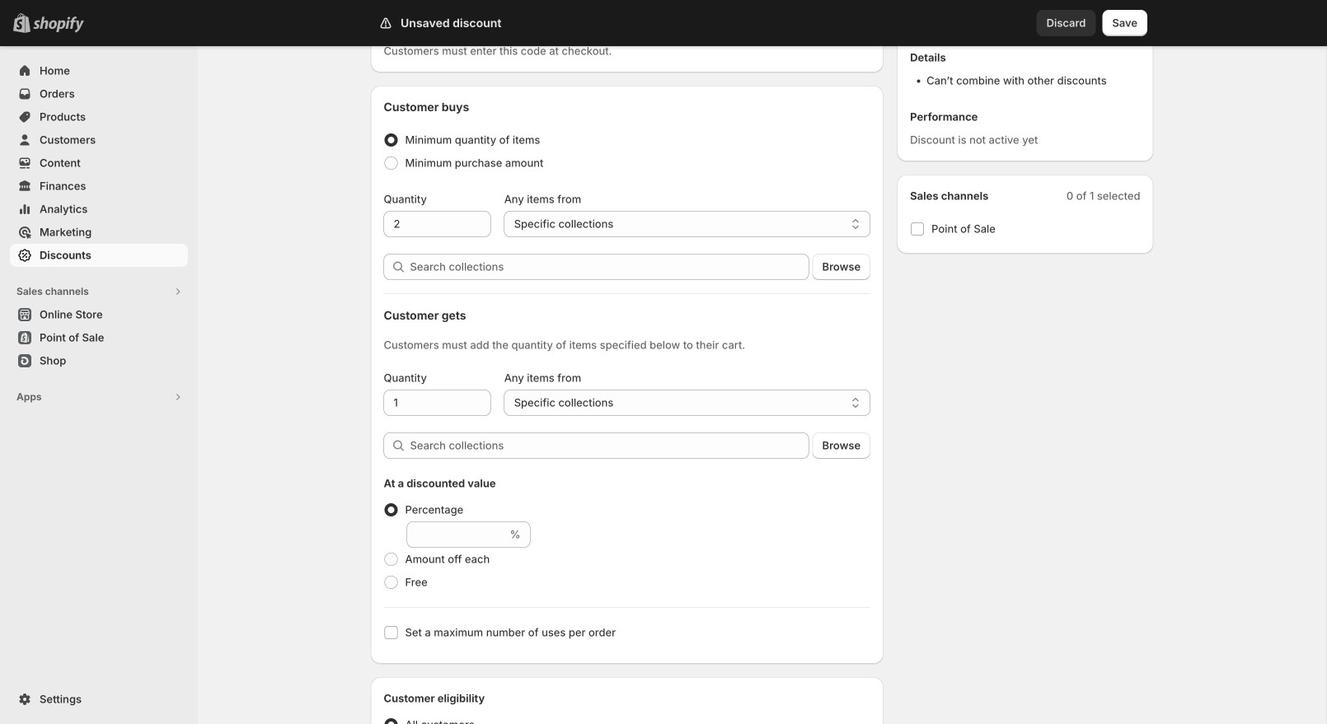 Task type: describe. For each thing, give the bounding box(es) containing it.
1 search collections text field from the top
[[410, 254, 809, 280]]

shopify image
[[33, 16, 84, 33]]



Task type: locate. For each thing, give the bounding box(es) containing it.
0 vertical spatial search collections text field
[[410, 254, 809, 280]]

None text field
[[384, 390, 491, 416], [407, 522, 507, 548], [384, 390, 491, 416], [407, 522, 507, 548]]

Search collections text field
[[410, 254, 809, 280], [410, 433, 809, 459]]

1 vertical spatial search collections text field
[[410, 433, 809, 459]]

2 search collections text field from the top
[[410, 433, 809, 459]]

None text field
[[384, 211, 491, 237]]



Task type: vqa. For each thing, say whether or not it's contained in the screenshot.
Search collections text field
yes



